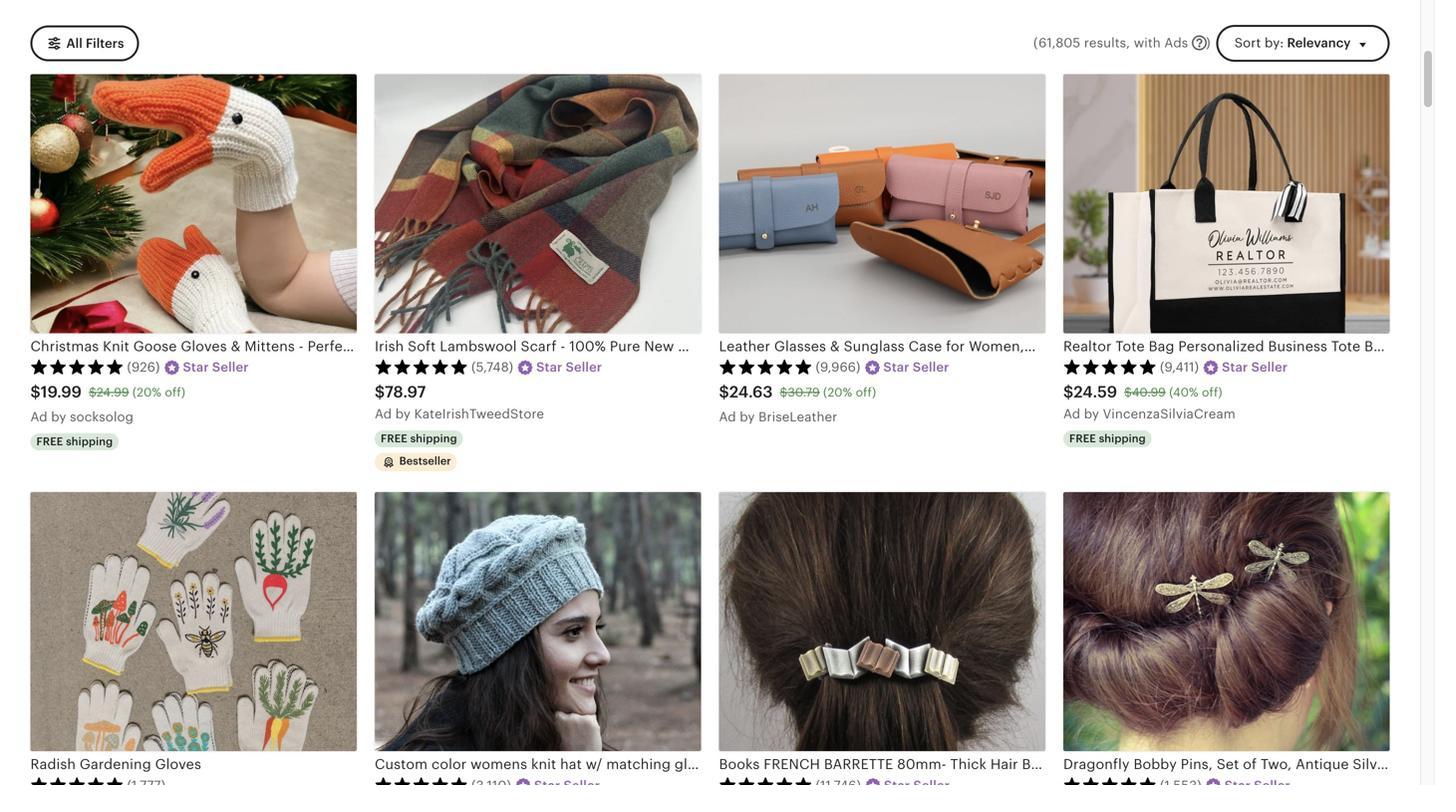 Task type: locate. For each thing, give the bounding box(es) containing it.
3 off) from the left
[[1202, 386, 1222, 399]]

5 out of 5 stars image for irish soft lambswool scarf - 100% pure new wool - multicolour eye catching tartan plad check- 32 x 180cm - very soft  - handmade in ireland image
[[375, 359, 468, 375]]

knit
[[103, 338, 129, 354]]

2 star seller from the left
[[536, 360, 602, 375]]

y inside $ 78.97 a d b y kateirishtweedstore
[[403, 407, 411, 422]]

star right (9,966)
[[883, 360, 910, 375]]

24.63
[[729, 383, 773, 401]]

free shipping for 19.99
[[36, 436, 113, 448]]

radish gardening gloves image
[[30, 492, 357, 751]]

1 star from the left
[[183, 360, 209, 375]]

(20% inside $ 24.63 $ 30.79 (20% off)
[[823, 386, 852, 399]]

(20% for 19.99
[[132, 386, 162, 399]]

0 horizontal spatial off)
[[165, 386, 185, 399]]

star seller down &
[[183, 360, 249, 375]]

1 horizontal spatial off)
[[856, 386, 876, 399]]

5 out of 5 stars image inside radish gardening gloves link
[[30, 777, 124, 785]]

b inside $ 78.97 a d b y kateirishtweedstore
[[395, 407, 404, 422]]

4 star seller from the left
[[1222, 360, 1288, 375]]

19.99
[[41, 383, 82, 401]]

star seller right (9,966)
[[883, 360, 949, 375]]

seller right (9,966)
[[913, 360, 949, 375]]

free shipping up "bestseller"
[[381, 433, 457, 445]]

2 seller from the left
[[566, 360, 602, 375]]

(20% down (9,966)
[[823, 386, 852, 399]]

2 horizontal spatial free shipping
[[1069, 433, 1146, 445]]

radish gardening gloves link
[[30, 492, 357, 785]]

leather glasses & sunglass case for women,minimalist eyeglasses case for her, personalized soft glasses holder, mother's day gift image
[[719, 74, 1045, 333]]

off) right (40%
[[1202, 386, 1222, 399]]

free shipping down 24.59
[[1069, 433, 1146, 445]]

1 horizontal spatial shipping
[[410, 433, 457, 445]]

shipping down a d b y socksolog
[[66, 436, 113, 448]]

3 seller from the left
[[913, 360, 949, 375]]

gloves
[[181, 338, 227, 354], [155, 756, 201, 772]]

star right (5,748)
[[536, 360, 562, 375]]

seller down &
[[212, 360, 249, 375]]

2 horizontal spatial shipping
[[1099, 433, 1146, 445]]

5 out of 5 stars image for books french barrette 80mm- thick hair barrette- hair accessory- hair clip- hair barrette-  books barrette- barrettes for women- image
[[719, 777, 813, 785]]

star seller right '(9,411)'
[[1222, 360, 1288, 375]]

custom color womens knit hat w/ matching glove, handknit beanie, knit beret, winter accessories, womens hat image
[[375, 492, 701, 751]]

off) for 19.99
[[165, 386, 185, 399]]

a
[[375, 407, 384, 422], [1063, 407, 1072, 422], [30, 410, 39, 425], [719, 410, 728, 425]]

$ 19.99 $ 24.99 (20% off)
[[30, 383, 185, 401]]

a d b y socksolog
[[30, 410, 134, 425]]

4 seller from the left
[[1251, 360, 1288, 375]]

all filters button
[[30, 26, 139, 62]]

3 star from the left
[[883, 360, 910, 375]]

y inside $ 24.59 $ 40.99 (40% off) a d b y vincenzasilviacream
[[1092, 407, 1099, 422]]

kateirishtweedstore
[[414, 407, 544, 422]]

shipping for 24.59
[[1099, 433, 1146, 445]]

$ inside $ 78.97 a d b y kateirishtweedstore
[[375, 383, 385, 401]]

free shipping
[[381, 433, 457, 445], [1069, 433, 1146, 445], [36, 436, 113, 448]]

5 out of 5 stars image for custom color womens knit hat w/ matching glove, handknit beanie, knit beret, winter accessories, womens hat image
[[375, 777, 468, 785]]

3 star seller from the left
[[883, 360, 949, 375]]

y down 19.99
[[59, 410, 66, 425]]

irish soft lambswool scarf - 100% pure new wool - multicolour eye catching tartan plad check- 32 x 180cm - very soft  - handmade in ireland image
[[375, 74, 701, 333]]

star seller for 19.99
[[183, 360, 249, 375]]

d down 78.97
[[383, 407, 392, 422]]

off) down (9,966)
[[856, 386, 876, 399]]

0 horizontal spatial free shipping
[[36, 436, 113, 448]]

5 out of 5 stars image for leather glasses & sunglass case for women,minimalist eyeglasses case for her, personalized soft glasses holder, mother's day gift 'image'
[[719, 359, 813, 375]]

0 horizontal spatial (20%
[[132, 386, 162, 399]]

(20%
[[132, 386, 162, 399], [823, 386, 852, 399]]

1 seller from the left
[[212, 360, 249, 375]]

free
[[381, 433, 408, 445], [1069, 433, 1096, 445], [36, 436, 63, 448]]

star seller right (5,748)
[[536, 360, 602, 375]]

0 horizontal spatial free
[[36, 436, 63, 448]]

star for 24.59
[[1222, 360, 1248, 375]]

d down 24.59
[[1072, 407, 1080, 422]]

books french barrette 80mm- thick hair barrette- hair accessory- hair clip- hair barrette-  books barrette- barrettes for women- image
[[719, 492, 1045, 751]]

perfect
[[308, 338, 356, 354]]

shipping
[[410, 433, 457, 445], [1099, 433, 1146, 445], [66, 436, 113, 448]]

realtor tote bag personalized business tote bag custom real estate agent gift bulk business logo realtor swag real estate tote bag image
[[1063, 74, 1390, 333]]

1 horizontal spatial (20%
[[823, 386, 852, 399]]

2 off) from the left
[[856, 386, 876, 399]]

2 horizontal spatial free
[[1069, 433, 1096, 445]]

off)
[[165, 386, 185, 399], [856, 386, 876, 399], [1202, 386, 1222, 399]]

(20% down (926)
[[132, 386, 162, 399]]

(20% inside $ 19.99 $ 24.99 (20% off)
[[132, 386, 162, 399]]

-
[[299, 338, 304, 354]]

off) inside $ 19.99 $ 24.99 (20% off)
[[165, 386, 185, 399]]

2 horizontal spatial off)
[[1202, 386, 1222, 399]]

off) down the goose
[[165, 386, 185, 399]]

christmas
[[30, 338, 99, 354]]

b
[[395, 407, 404, 422], [1084, 407, 1092, 422], [51, 410, 59, 425], [740, 410, 748, 425]]

gloves left &
[[181, 338, 227, 354]]

1 (20% from the left
[[132, 386, 162, 399]]

sort by: relevancy
[[1235, 36, 1351, 50]]

star seller
[[183, 360, 249, 375], [536, 360, 602, 375], [883, 360, 949, 375], [1222, 360, 1288, 375]]

y
[[403, 407, 411, 422], [1092, 407, 1099, 422], [59, 410, 66, 425], [748, 410, 755, 425]]

off) inside $ 24.63 $ 30.79 (20% off)
[[856, 386, 876, 399]]

free down 24.59
[[1069, 433, 1096, 445]]

free shipping down a d b y socksolog
[[36, 436, 113, 448]]

star down christmas knit goose gloves & mittens - perfect gift for winter
[[183, 360, 209, 375]]

star for 24.63
[[883, 360, 910, 375]]

off) for 24.63
[[856, 386, 876, 399]]

dragonfly bobby pins, set of two, antique silver, nickel free dragonflies, dragonflies, dragonfly hair clips, silver dragonflies image
[[1063, 492, 1390, 751]]

seller
[[212, 360, 249, 375], [566, 360, 602, 375], [913, 360, 949, 375], [1251, 360, 1288, 375]]

b inside $ 24.59 $ 40.99 (40% off) a d b y vincenzasilviacream
[[1084, 407, 1092, 422]]

shipping up "bestseller"
[[410, 433, 457, 445]]

seller right (5,748)
[[566, 360, 602, 375]]

a inside $ 78.97 a d b y kateirishtweedstore
[[375, 407, 384, 422]]

5 out of 5 stars image for the dragonfly bobby pins, set of two, antique silver, nickel free dragonflies, dragonflies, dragonfly hair clips, silver dragonflies image
[[1063, 777, 1157, 785]]

(9,411)
[[1160, 360, 1199, 375]]

b down 24.59
[[1084, 407, 1092, 422]]

star right '(9,411)'
[[1222, 360, 1248, 375]]

y down 78.97
[[403, 407, 411, 422]]

2 (20% from the left
[[823, 386, 852, 399]]

0 horizontal spatial shipping
[[66, 436, 113, 448]]

seller right '(9,411)'
[[1251, 360, 1288, 375]]

1 off) from the left
[[165, 386, 185, 399]]

$
[[30, 383, 41, 401], [375, 383, 385, 401], [719, 383, 729, 401], [1063, 383, 1074, 401], [89, 386, 97, 399], [780, 386, 788, 399], [1124, 386, 1132, 399]]

shipping down $ 24.59 $ 40.99 (40% off) a d b y vincenzasilviacream
[[1099, 433, 1146, 445]]

star
[[183, 360, 209, 375], [536, 360, 562, 375], [883, 360, 910, 375], [1222, 360, 1248, 375]]

1 vertical spatial gloves
[[155, 756, 201, 772]]

d
[[383, 407, 392, 422], [1072, 407, 1080, 422], [39, 410, 48, 425], [728, 410, 736, 425]]

free for 19.99
[[36, 436, 63, 448]]

free up "bestseller"
[[381, 433, 408, 445]]

ads
[[1164, 36, 1188, 51]]

seller for 24.59
[[1251, 360, 1288, 375]]

5 out of 5 stars image
[[30, 359, 124, 375], [375, 359, 468, 375], [719, 359, 813, 375], [1063, 359, 1157, 375], [30, 777, 124, 785], [375, 777, 468, 785], [719, 777, 813, 785], [1063, 777, 1157, 785]]

5 out of 5 stars image for christmas knit goose gloves & mittens - perfect gift for winter image
[[30, 359, 124, 375]]

(926)
[[127, 360, 160, 375]]

b down 78.97
[[395, 407, 404, 422]]

(5,748)
[[471, 360, 513, 375]]

seller for 19.99
[[212, 360, 249, 375]]

y down 24.59
[[1092, 407, 1099, 422]]

free down a d b y socksolog
[[36, 436, 63, 448]]

24.59
[[1074, 383, 1117, 401]]

1 star seller from the left
[[183, 360, 249, 375]]

$ 24.59 $ 40.99 (40% off) a d b y vincenzasilviacream
[[1063, 383, 1236, 422]]

4 star from the left
[[1222, 360, 1248, 375]]

with
[[1134, 36, 1161, 51]]

gloves right "gardening"
[[155, 756, 201, 772]]



Task type: vqa. For each thing, say whether or not it's contained in the screenshot.
An
no



Task type: describe. For each thing, give the bounding box(es) containing it.
$ 24.63 $ 30.79 (20% off)
[[719, 383, 876, 401]]

gardening
[[80, 756, 151, 772]]

d down 19.99
[[39, 410, 48, 425]]

seller for 24.63
[[913, 360, 949, 375]]

star seller for 24.59
[[1222, 360, 1288, 375]]

(9,966)
[[816, 360, 860, 375]]

briseleather
[[758, 410, 837, 425]]

goose
[[133, 338, 177, 354]]

( 61,805 results,
[[1033, 36, 1130, 51]]

star for 19.99
[[183, 360, 209, 375]]

)
[[1206, 36, 1211, 51]]

free for 24.59
[[1069, 433, 1096, 445]]

40.99
[[1132, 386, 1166, 399]]

all filters
[[66, 36, 124, 51]]

b down 19.99
[[51, 410, 59, 425]]

24.99
[[97, 386, 129, 399]]

all
[[66, 36, 83, 51]]

filters
[[86, 36, 124, 51]]

star seller for 24.63
[[883, 360, 949, 375]]

sort
[[1235, 36, 1261, 50]]

a inside $ 24.59 $ 40.99 (40% off) a d b y vincenzasilviacream
[[1063, 407, 1072, 422]]

relevancy
[[1287, 36, 1351, 50]]

61,805
[[1039, 36, 1081, 51]]

30.79
[[788, 386, 820, 399]]

(
[[1033, 36, 1038, 51]]

y down the 24.63 in the right of the page
[[748, 410, 755, 425]]

results,
[[1084, 36, 1130, 51]]

2 star from the left
[[536, 360, 562, 375]]

d down the 24.63 in the right of the page
[[728, 410, 736, 425]]

5 out of 5 stars image for realtor tote bag personalized business tote bag custom real estate agent gift bulk business logo realtor swag real estate tote bag
[[1063, 359, 1157, 375]]

d inside $ 78.97 a d b y kateirishtweedstore
[[383, 407, 392, 422]]

mittens
[[244, 338, 295, 354]]

&
[[231, 338, 241, 354]]

for
[[389, 338, 408, 354]]

d inside $ 24.59 $ 40.99 (40% off) a d b y vincenzasilviacream
[[1072, 407, 1080, 422]]

b down the 24.63 in the right of the page
[[740, 410, 748, 425]]

christmas knit goose gloves & mittens - perfect gift for winter
[[30, 338, 457, 354]]

off) inside $ 24.59 $ 40.99 (40% off) a d b y vincenzasilviacream
[[1202, 386, 1222, 399]]

(20% for 24.63
[[823, 386, 852, 399]]

$ inside $ 19.99 $ 24.99 (20% off)
[[89, 386, 97, 399]]

$ 78.97 a d b y kateirishtweedstore
[[375, 383, 544, 422]]

5 out of 5 stars image for the radish gardening gloves image
[[30, 777, 124, 785]]

radish
[[30, 756, 76, 772]]

1 horizontal spatial free shipping
[[381, 433, 457, 445]]

with ads
[[1134, 36, 1188, 51]]

winter
[[412, 338, 457, 354]]

78.97
[[385, 383, 426, 401]]

bestseller
[[399, 455, 451, 468]]

vincenzasilviacream
[[1103, 407, 1236, 422]]

radish gardening gloves
[[30, 756, 201, 772]]

by:
[[1265, 36, 1284, 50]]

0 vertical spatial gloves
[[181, 338, 227, 354]]

(40%
[[1169, 386, 1199, 399]]

free shipping for 24.59
[[1069, 433, 1146, 445]]

$ inside $ 24.63 $ 30.79 (20% off)
[[780, 386, 788, 399]]

1 horizontal spatial free
[[381, 433, 408, 445]]

gift
[[360, 338, 385, 354]]

a d b y briseleather
[[719, 410, 837, 425]]

shipping for 19.99
[[66, 436, 113, 448]]

christmas knit goose gloves & mittens - perfect gift for winter image
[[30, 74, 357, 333]]

socksolog
[[70, 410, 134, 425]]



